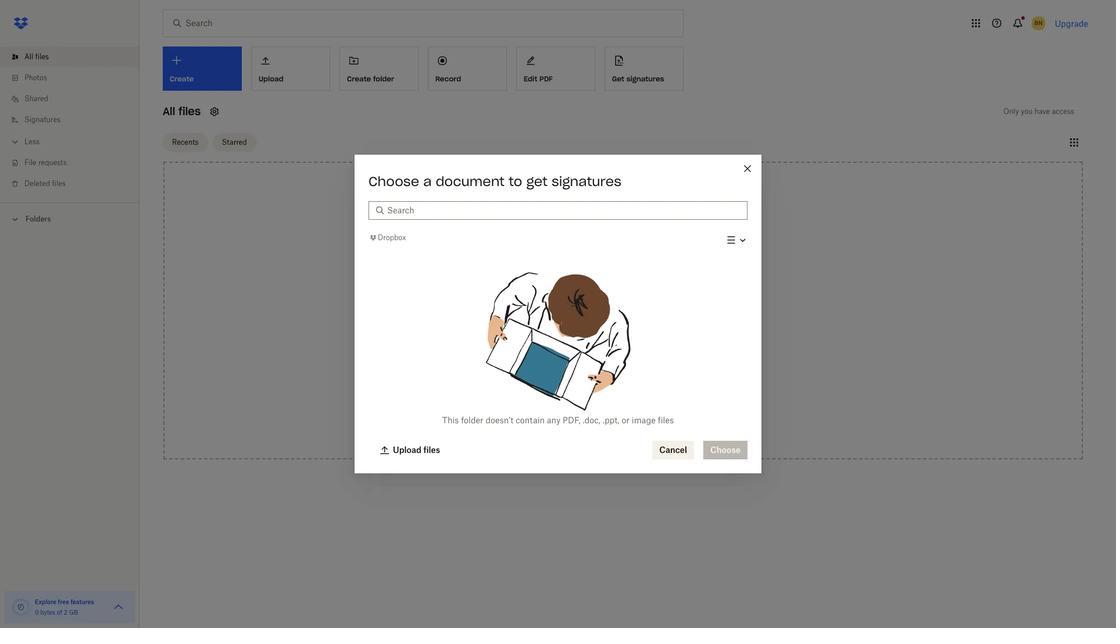 Task type: describe. For each thing, give the bounding box(es) containing it.
0
[[35, 609, 39, 616]]

edit pdf
[[524, 74, 553, 83]]

pdf,
[[563, 415, 581, 425]]

here
[[616, 310, 633, 320]]

or
[[622, 415, 630, 425]]

access
[[1053, 107, 1075, 116]]

recents button
[[163, 133, 208, 152]]

doesn't
[[486, 415, 514, 425]]

image
[[632, 415, 656, 425]]

deleted
[[24, 179, 50, 188]]

photos link
[[9, 67, 140, 88]]

requests
[[38, 158, 67, 167]]

quota usage element
[[12, 598, 30, 617]]

signatures inside dialog
[[552, 173, 622, 190]]

upgrade
[[1056, 18, 1089, 28]]

upload
[[393, 445, 422, 455]]

1 vertical spatial all files
[[163, 105, 201, 118]]

choose a document to get signatures dialog
[[355, 155, 762, 473]]

document
[[436, 173, 505, 190]]

gb
[[69, 609, 78, 616]]

photos
[[24, 73, 47, 82]]

shared link
[[9, 88, 140, 109]]

Search text field
[[387, 204, 741, 217]]

drop files here to upload
[[576, 310, 671, 320]]

edit pdf button
[[517, 47, 596, 91]]

create folder button
[[340, 47, 419, 91]]

recents
[[172, 138, 199, 146]]

get signatures button
[[605, 47, 684, 91]]

file
[[24, 158, 36, 167]]

folders button
[[0, 210, 140, 227]]

record button
[[428, 47, 507, 91]]

dropbox link
[[369, 232, 406, 244]]

files left here
[[597, 310, 613, 320]]

upload
[[645, 310, 671, 320]]

signatures inside button
[[627, 74, 665, 83]]

.ppt,
[[603, 415, 620, 425]]

a
[[424, 173, 432, 190]]

of
[[57, 609, 62, 616]]

any
[[547, 415, 561, 425]]

.doc,
[[583, 415, 601, 425]]

upload files button
[[373, 441, 447, 460]]

deleted files
[[24, 179, 66, 188]]

features
[[71, 599, 94, 605]]

folder for create
[[373, 74, 394, 83]]

you
[[1022, 107, 1033, 116]]

to for upload
[[635, 310, 642, 320]]

have
[[1035, 107, 1051, 116]]

choose a document to get signatures
[[369, 173, 622, 190]]

explore
[[35, 599, 57, 605]]

less
[[24, 137, 40, 146]]

this
[[443, 415, 459, 425]]

dropbox
[[378, 233, 406, 242]]

upload files
[[393, 445, 440, 455]]



Task type: locate. For each thing, give the bounding box(es) containing it.
files inside list item
[[35, 52, 49, 61]]

only
[[1004, 107, 1020, 116]]

drop
[[576, 310, 595, 320]]

starred
[[222, 138, 247, 146]]

1 vertical spatial to
[[635, 310, 642, 320]]

0 horizontal spatial all files
[[24, 52, 49, 61]]

1 horizontal spatial folder
[[461, 415, 484, 425]]

files right upload
[[424, 445, 440, 455]]

all up photos
[[24, 52, 33, 61]]

upgrade link
[[1056, 18, 1089, 28]]

files right deleted
[[52, 179, 66, 188]]

folder right create
[[373, 74, 394, 83]]

this folder doesn't contain any pdf, .doc, .ppt, or image files
[[443, 415, 674, 425]]

all files inside list item
[[24, 52, 49, 61]]

folder for this
[[461, 415, 484, 425]]

signatures
[[627, 74, 665, 83], [552, 173, 622, 190]]

get
[[527, 173, 548, 190]]

get
[[612, 74, 625, 83]]

1 horizontal spatial to
[[635, 310, 642, 320]]

all files
[[24, 52, 49, 61], [163, 105, 201, 118]]

0 horizontal spatial to
[[509, 173, 523, 190]]

folder right this
[[461, 415, 484, 425]]

cancel button
[[653, 441, 695, 460]]

choose
[[369, 173, 419, 190]]

folder inside choose a document to get signatures dialog
[[461, 415, 484, 425]]

all up recents
[[163, 105, 175, 118]]

0 vertical spatial folder
[[373, 74, 394, 83]]

shared
[[24, 94, 48, 103]]

record
[[436, 74, 461, 83]]

0 vertical spatial all
[[24, 52, 33, 61]]

0 vertical spatial all files
[[24, 52, 49, 61]]

to left get
[[509, 173, 523, 190]]

1 vertical spatial all
[[163, 105, 175, 118]]

signatures link
[[9, 109, 140, 130]]

starred button
[[213, 133, 256, 152]]

file requests link
[[9, 152, 140, 173]]

folder
[[373, 74, 394, 83], [461, 415, 484, 425]]

cancel
[[660, 445, 688, 455]]

files
[[35, 52, 49, 61], [179, 105, 201, 118], [52, 179, 66, 188], [597, 310, 613, 320], [658, 415, 674, 425], [424, 445, 440, 455]]

all files link
[[9, 47, 140, 67]]

deleted files link
[[9, 173, 140, 194]]

signatures right the get
[[627, 74, 665, 83]]

1 vertical spatial signatures
[[552, 173, 622, 190]]

only you have access
[[1004, 107, 1075, 116]]

all files up recents
[[163, 105, 201, 118]]

files right image
[[658, 415, 674, 425]]

0 horizontal spatial folder
[[373, 74, 394, 83]]

dropbox image
[[9, 12, 33, 35]]

folders
[[26, 215, 51, 223]]

0 horizontal spatial all
[[24, 52, 33, 61]]

less image
[[9, 136, 21, 148]]

folder inside button
[[373, 74, 394, 83]]

get signatures
[[612, 74, 665, 83]]

bytes
[[40, 609, 55, 616]]

all inside list item
[[24, 52, 33, 61]]

edit
[[524, 74, 538, 83]]

1 horizontal spatial all files
[[163, 105, 201, 118]]

1 vertical spatial folder
[[461, 415, 484, 425]]

all files list item
[[0, 47, 140, 67]]

0 vertical spatial to
[[509, 173, 523, 190]]

0 vertical spatial signatures
[[627, 74, 665, 83]]

free
[[58, 599, 69, 605]]

pdf
[[540, 74, 553, 83]]

to right here
[[635, 310, 642, 320]]

create folder
[[347, 74, 394, 83]]

files inside button
[[424, 445, 440, 455]]

0 horizontal spatial signatures
[[552, 173, 622, 190]]

create
[[347, 74, 371, 83]]

all
[[24, 52, 33, 61], [163, 105, 175, 118]]

2
[[64, 609, 67, 616]]

files up photos
[[35, 52, 49, 61]]

all files up photos
[[24, 52, 49, 61]]

to
[[509, 173, 523, 190], [635, 310, 642, 320]]

1 horizontal spatial all
[[163, 105, 175, 118]]

signatures up search text field
[[552, 173, 622, 190]]

list containing all files
[[0, 40, 140, 202]]

signatures
[[24, 115, 61, 124]]

list
[[0, 40, 140, 202]]

file requests
[[24, 158, 67, 167]]

files up recents
[[179, 105, 201, 118]]

1 horizontal spatial signatures
[[627, 74, 665, 83]]

to inside choose a document to get signatures dialog
[[509, 173, 523, 190]]

to for get
[[509, 173, 523, 190]]

explore free features 0 bytes of 2 gb
[[35, 599, 94, 616]]

contain
[[516, 415, 545, 425]]



Task type: vqa. For each thing, say whether or not it's contained in the screenshot.
Edit
yes



